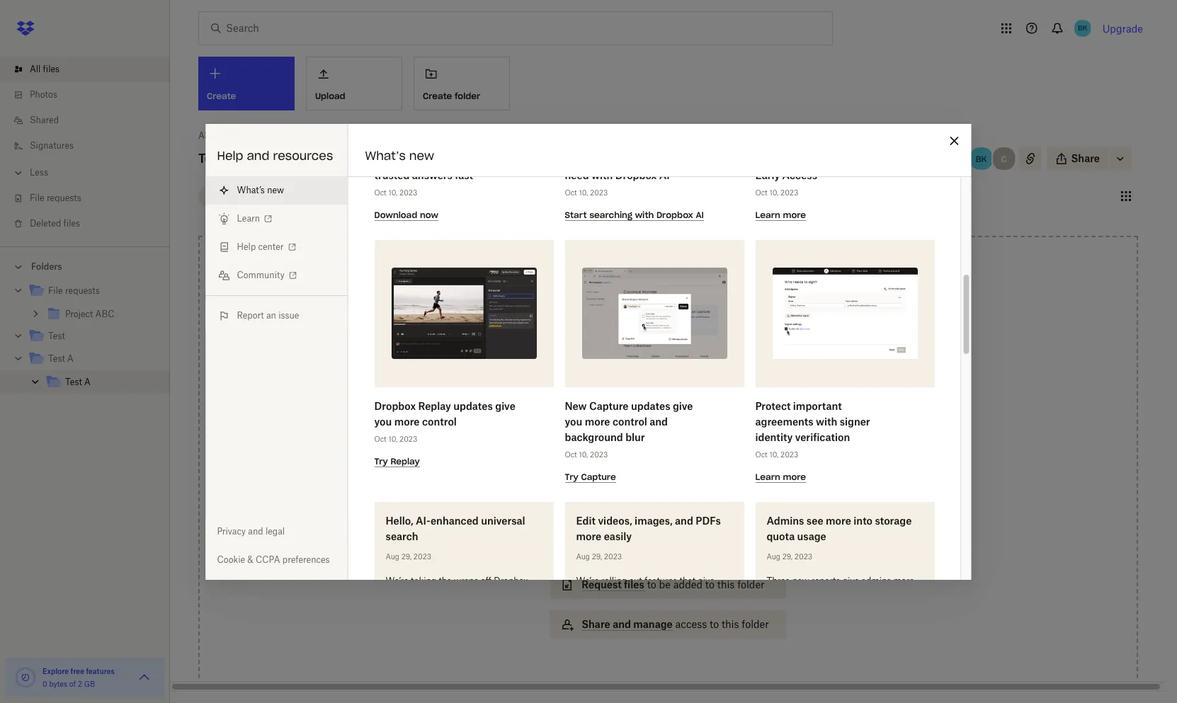 Task type: describe. For each thing, give the bounding box(es) containing it.
list containing all files
[[0, 48, 170, 246]]

learn down early on the top of page
[[755, 209, 780, 220]]

all for all files
[[30, 64, 41, 74]]

deleted
[[30, 218, 61, 229]]

2023 inside "dropbox replay updates give you more control oct 10, 2023"
[[399, 435, 417, 443]]

1 vertical spatial file
[[48, 285, 63, 296]]

wraps
[[454, 576, 478, 586]]

on
[[846, 618, 856, 629]]

privacy and legal
[[217, 526, 285, 537]]

help center
[[237, 241, 284, 252]]

files for request files to be added to this folder
[[624, 579, 644, 591]]

product
[[457, 590, 488, 600]]

access
[[675, 618, 707, 630]]

1 vertical spatial from
[[617, 539, 640, 551]]

fast
[[455, 169, 473, 181]]

drop
[[608, 376, 631, 388]]

learn inside learn 'link'
[[237, 213, 260, 223]]

report
[[237, 310, 264, 321]]

1 learn more from the top
[[755, 209, 806, 220]]

capture for new
[[589, 400, 628, 412]]

test a for the middle test a link
[[48, 353, 74, 364]]

aug for edit videos, images, and pdfs more easily
[[576, 552, 590, 561]]

2023 inside "protect important agreements with signer identity verification oct 10, 2023"
[[780, 450, 798, 459]]

quota usage element
[[14, 667, 37, 689]]

searching
[[589, 209, 632, 220]]

request
[[582, 579, 622, 591]]

content inside the quickly find the content you need with dropbox ai oct 10, 2023
[[644, 153, 681, 165]]

be
[[659, 579, 671, 591]]

or
[[608, 392, 618, 404]]

updates for replay
[[453, 400, 493, 412]]

request files to be added to this folder
[[582, 579, 765, 591]]

new up 'answers'
[[409, 148, 434, 163]]

dropbox dash gets you trusted answers fast oct 10, 2023
[[374, 153, 486, 197]]

answers
[[412, 169, 452, 181]]

easily.
[[489, 618, 513, 629]]

files for all files
[[43, 64, 60, 74]]

folder up 'images,'
[[639, 499, 667, 511]]

explore free features 0 bytes of 2 gb
[[42, 667, 115, 688]]

share for share and manage access to this folder
[[582, 618, 610, 630]]

access inside more ways to add content element
[[582, 499, 617, 511]]

manage inside three new reports give admins more information to manage their data usage better. admins can also choose which products are on their navigation menu.
[[826, 590, 858, 600]]

try replay link
[[374, 454, 419, 467]]

you for replay
[[374, 415, 392, 427]]

edit videos, images, and pdfs more easily
[[576, 515, 721, 542]]

and inside we're taking the wraps off dropbox dash beta, a new product designed to help you accelerate work, maintain focus, and organize more easily.
[[411, 618, 427, 629]]

what's new inside button
[[237, 185, 284, 195]]

features inside the we're rolling out features that give web previews a fresh look and make editing rich media files simpler and faster for logged-in users.
[[644, 576, 677, 586]]

signatures link
[[11, 133, 170, 159]]

admins inside three new reports give admins more information to manage their data usage better. admins can also choose which products are on their navigation menu.
[[821, 604, 852, 614]]

more inside we're taking the wraps off dropbox dash beta, a new product designed to help you accelerate work, maintain focus, and organize more easily.
[[466, 618, 486, 629]]

less
[[30, 167, 48, 178]]

the inside the drop files here to upload, or use the 'upload' button
[[639, 392, 655, 404]]

2023 inside the "dropbox dash gets you trusted answers fast oct 10, 2023"
[[399, 188, 417, 197]]

and inside more ways to add content element
[[613, 618, 631, 630]]

enhanced
[[430, 515, 478, 527]]

aug for hello, ai-enhanced universal search
[[385, 552, 399, 561]]

try capture link
[[565, 470, 616, 483]]

try for 10,
[[374, 456, 388, 466]]

usage inside three new reports give admins more information to manage their data usage better. admins can also choose which products are on their navigation menu.
[[766, 604, 790, 614]]

quickly
[[565, 153, 602, 165]]

0 vertical spatial requests
[[47, 193, 81, 203]]

0 vertical spatial test a link
[[242, 129, 267, 143]]

all files
[[30, 64, 60, 74]]

2 vertical spatial test a link
[[45, 373, 159, 392]]

test link
[[28, 327, 159, 346]]

10, inside new capture updates give you more control and background blur oct 10, 2023
[[579, 450, 588, 459]]

editing
[[576, 604, 604, 614]]

share for share
[[1071, 152, 1100, 164]]

privacy and legal link
[[206, 517, 347, 546]]

edit
[[576, 515, 595, 527]]

we're for edit videos, images, and pdfs more easily
[[576, 576, 599, 586]]

deleted files
[[30, 218, 80, 229]]

10, inside "dropbox replay updates give you more control oct 10, 2023"
[[388, 435, 397, 443]]

1 vertical spatial test a link
[[28, 350, 159, 369]]

button
[[697, 392, 729, 404]]

create folder
[[423, 91, 480, 101]]

and down all files / test a
[[247, 148, 269, 163]]

give for replay
[[495, 400, 515, 412]]

your
[[694, 499, 715, 511]]

0 horizontal spatial file
[[30, 193, 44, 203]]

with right searching
[[635, 209, 654, 220]]

faster
[[576, 618, 599, 629]]

dropbox capture permissions ui image
[[582, 268, 727, 359]]

aug 29, 2023 for admins see more into storage quota usage
[[766, 552, 812, 561]]

1 horizontal spatial all files link
[[198, 129, 228, 143]]

oct inside the quickly find the content you need with dropbox ai oct 10, 2023
[[565, 188, 577, 197]]

dropbox replay updates give you more control oct 10, 2023
[[374, 400, 515, 443]]

updates for capture
[[631, 400, 670, 412]]

oct inside "protect important agreements with signer identity verification oct 10, 2023"
[[755, 450, 767, 459]]

share and manage access to this folder
[[582, 618, 769, 630]]

with inside the quickly find the content you need with dropbox ai oct 10, 2023
[[591, 169, 613, 181]]

in inside the we're rolling out features that give web previews a fresh look and make editing rich media files simpler and faster for logged-in users.
[[646, 618, 653, 629]]

resources
[[273, 148, 333, 163]]

starred button
[[259, 185, 312, 207]]

google
[[642, 539, 676, 551]]

dropbox replay screen shows basic and advanced capabilities of the tool image
[[391, 268, 536, 359]]

features inside explore free features 0 bytes of 2 gb
[[86, 667, 115, 676]]

report an issue
[[237, 310, 299, 321]]

out
[[629, 576, 642, 586]]

to right access
[[710, 618, 719, 630]]

we're rolling out features that give web previews a fresh look and make editing rich media files simpler and faster for logged-in users.
[[576, 576, 721, 629]]

media
[[624, 604, 649, 614]]

dash inside we're taking the wraps off dropbox dash beta, a new product designed to help you accelerate work, maintain focus, and organize more easily.
[[385, 590, 406, 600]]

need
[[565, 169, 589, 181]]

signer
[[839, 415, 870, 427]]

images,
[[634, 515, 672, 527]]

free
[[71, 667, 84, 676]]

more ways to add content element
[[548, 462, 789, 653]]

2
[[78, 680, 82, 688]]

the for you
[[625, 153, 641, 165]]

you for capture
[[565, 415, 582, 427]]

better.
[[793, 604, 818, 614]]

to inside three new reports give admins more information to manage their data usage better. admins can also choose which products are on their navigation menu.
[[815, 590, 823, 600]]

what's new button
[[206, 176, 347, 204]]

0 vertical spatial test a
[[198, 150, 238, 166]]

admins inside admins see more into storage quota usage
[[766, 515, 804, 527]]

gb
[[84, 680, 95, 688]]

more inside admins see more into storage quota usage
[[826, 515, 851, 527]]

help and resources dialog
[[206, 0, 971, 685]]

to right added
[[705, 579, 715, 591]]

identity
[[755, 431, 792, 443]]

protect
[[755, 400, 790, 412]]

1 horizontal spatial ai
[[696, 209, 704, 220]]

off
[[480, 576, 491, 586]]

dropbox inside the "dropbox dash gets you trusted answers fast oct 10, 2023"
[[374, 153, 415, 165]]

for
[[601, 618, 612, 629]]

0 vertical spatial their
[[861, 590, 879, 600]]

try replay
[[374, 456, 419, 466]]

logged-
[[615, 618, 646, 629]]

and inside edit videos, images, and pdfs more easily
[[675, 515, 693, 527]]

universal
[[481, 515, 525, 527]]

report an issue link
[[206, 301, 347, 330]]

in inside be in the know with dropbox early access oct 10, 2023
[[771, 153, 780, 165]]

29, for edit videos, images, and pdfs more easily
[[592, 552, 602, 561]]

photos
[[30, 89, 57, 100]]

folders
[[31, 261, 62, 272]]

fresh
[[640, 590, 660, 600]]

beta,
[[408, 590, 428, 600]]

download now link
[[374, 208, 438, 221]]

you inside the "dropbox dash gets you trusted answers fast oct 10, 2023"
[[469, 153, 486, 165]]

verification
[[795, 431, 850, 443]]

folder left three
[[737, 579, 765, 591]]

to inside we're taking the wraps off dropbox dash beta, a new product designed to help you accelerate work, maintain focus, and organize more easily.
[[530, 590, 538, 600]]

explore
[[42, 667, 69, 676]]

ai-
[[415, 515, 430, 527]]

1 horizontal spatial what's new
[[365, 148, 434, 163]]

folders button
[[0, 256, 170, 277]]

oct inside be in the know with dropbox early access oct 10, 2023
[[755, 188, 767, 197]]

more inside new capture updates give you more control and background blur oct 10, 2023
[[585, 415, 610, 427]]

control for replay
[[422, 415, 456, 427]]

capture for try
[[581, 471, 616, 482]]

1 learn more link from the top
[[755, 208, 806, 221]]

give inside the we're rolling out features that give web previews a fresh look and make editing rich media files simpler and faster for logged-in users.
[[698, 576, 714, 586]]

maintain
[[490, 604, 525, 614]]

issue
[[278, 310, 299, 321]]

see
[[806, 515, 823, 527]]

10, inside "protect important agreements with signer identity verification oct 10, 2023"
[[769, 450, 778, 459]]

0
[[42, 680, 47, 688]]

more down be in the know with dropbox early access oct 10, 2023
[[783, 209, 806, 220]]

help for help center
[[237, 241, 256, 252]]

more inside three new reports give admins more information to manage their data usage better. admins can also choose which products are on their navigation menu.
[[893, 576, 914, 586]]



Task type: locate. For each thing, give the bounding box(es) containing it.
the for off
[[438, 576, 451, 586]]

folder inside button
[[455, 91, 480, 101]]

web
[[576, 590, 593, 600]]

access up edit
[[582, 499, 617, 511]]

1 vertical spatial file requests link
[[28, 282, 159, 301]]

the right find
[[625, 153, 641, 165]]

0 vertical spatial all
[[30, 64, 41, 74]]

more inside edit videos, images, and pdfs more easily
[[576, 530, 601, 542]]

file down folders
[[48, 285, 63, 296]]

0 vertical spatial what's new
[[365, 148, 434, 163]]

more inside "dropbox replay updates give you more control oct 10, 2023"
[[394, 415, 419, 427]]

access inside be in the know with dropbox early access oct 10, 2023
[[782, 169, 817, 181]]

replay inside the try replay link
[[390, 456, 419, 466]]

2 vertical spatial this
[[722, 618, 739, 630]]

0 horizontal spatial features
[[86, 667, 115, 676]]

requests down "folders" button
[[65, 285, 100, 296]]

0 vertical spatial file requests
[[30, 193, 81, 203]]

we're for hello, ai-enhanced universal search
[[385, 576, 408, 586]]

with right know
[[829, 153, 850, 165]]

ai inside the quickly find the content you need with dropbox ai oct 10, 2023
[[659, 169, 669, 181]]

give for new
[[842, 576, 859, 586]]

2 control from the left
[[612, 415, 647, 427]]

data
[[881, 590, 899, 600]]

1 horizontal spatial try
[[565, 471, 578, 482]]

updates inside "dropbox replay updates give you more control oct 10, 2023"
[[453, 400, 493, 412]]

aug 29, 2023 down import
[[576, 552, 622, 561]]

the inside we're taking the wraps off dropbox dash beta, a new product designed to help you accelerate work, maintain focus, and organize more easily.
[[438, 576, 451, 586]]

learn more link down "identity"
[[755, 470, 806, 483]]

upload,
[[693, 376, 729, 388]]

2023
[[399, 188, 417, 197], [590, 188, 608, 197], [780, 188, 798, 197], [399, 435, 417, 443], [590, 450, 608, 459], [780, 450, 798, 459], [413, 552, 431, 561], [604, 552, 622, 561], [794, 552, 812, 561]]

try
[[374, 456, 388, 466], [565, 471, 578, 482]]

center
[[258, 241, 284, 252]]

ai
[[659, 169, 669, 181], [696, 209, 704, 220]]

0 vertical spatial from
[[669, 499, 692, 511]]

more down "identity"
[[783, 471, 806, 482]]

learn link
[[206, 204, 347, 233]]

quota
[[766, 530, 795, 542]]

with up verification
[[816, 415, 837, 427]]

a for images,
[[633, 590, 638, 600]]

dropbox inside we're taking the wraps off dropbox dash beta, a new product designed to help you accelerate work, maintain focus, and organize more easily.
[[493, 576, 528, 586]]

0 vertical spatial learn more link
[[755, 208, 806, 221]]

0 vertical spatial admins
[[766, 515, 804, 527]]

usage up which
[[766, 604, 790, 614]]

1 vertical spatial all
[[198, 130, 209, 141]]

1 horizontal spatial updates
[[631, 400, 670, 412]]

1 vertical spatial what's
[[237, 185, 265, 195]]

0 horizontal spatial manage
[[633, 618, 673, 630]]

new up accelerate
[[438, 590, 455, 600]]

blur
[[625, 431, 645, 443]]

all files link
[[11, 57, 170, 82], [198, 129, 228, 143]]

1 aug 29, 2023 from the left
[[385, 552, 431, 561]]

10, up the try replay link
[[388, 435, 397, 443]]

2023 inside be in the know with dropbox early access oct 10, 2023
[[780, 188, 798, 197]]

a inside we're taking the wraps off dropbox dash beta, a new product designed to help you accelerate work, maintain focus, and organize more easily.
[[431, 590, 436, 600]]

rich
[[606, 604, 622, 614]]

admins see more into storage quota usage
[[766, 515, 911, 542]]

learn more down "identity"
[[755, 471, 806, 482]]

29, down search
[[401, 552, 411, 561]]

protect important agreements with signer identity verification oct 10, 2023
[[755, 400, 870, 459]]

give inside new capture updates give you more control and background blur oct 10, 2023
[[673, 400, 693, 412]]

1 vertical spatial what's new
[[237, 185, 284, 195]]

a
[[261, 130, 267, 141], [229, 150, 238, 166], [67, 353, 74, 364], [84, 377, 91, 387]]

folder right create
[[455, 91, 480, 101]]

you're the owner image
[[969, 146, 994, 171]]

features up gb at left bottom
[[86, 667, 115, 676]]

hello, ai-enhanced universal search
[[385, 515, 525, 542]]

all files list item
[[0, 57, 170, 82]]

information
[[766, 590, 813, 600]]

help down all files / test a
[[217, 148, 243, 163]]

0 vertical spatial learn more
[[755, 209, 806, 220]]

files inside list item
[[43, 64, 60, 74]]

all up 'photos'
[[30, 64, 41, 74]]

replay for dropbox
[[418, 400, 451, 412]]

10, inside the quickly find the content you need with dropbox ai oct 10, 2023
[[579, 188, 588, 197]]

3 29, from the left
[[782, 552, 792, 561]]

0 vertical spatial usage
[[797, 530, 826, 542]]

control for capture
[[612, 415, 647, 427]]

1 updates from the left
[[453, 400, 493, 412]]

accelerate
[[422, 604, 463, 614]]

1 horizontal spatial from
[[669, 499, 692, 511]]

2 horizontal spatial aug
[[766, 552, 780, 561]]

file requests down "folders" button
[[48, 285, 100, 296]]

share inside more ways to add content element
[[582, 618, 610, 630]]

new
[[409, 148, 434, 163], [267, 185, 284, 195], [792, 576, 809, 586], [438, 590, 455, 600]]

from down videos,
[[617, 539, 640, 551]]

try up hello,
[[374, 456, 388, 466]]

capture down background
[[581, 471, 616, 482]]

we're inside the we're rolling out features that give web previews a fresh look and make editing rich media files simpler and faster for logged-in users.
[[576, 576, 599, 586]]

in left users.
[[646, 618, 653, 629]]

and inside new capture updates give you more control and background blur oct 10, 2023
[[649, 415, 668, 427]]

oct up the try replay link
[[374, 435, 386, 443]]

oct down early on the top of page
[[755, 188, 767, 197]]

0 horizontal spatial usage
[[766, 604, 790, 614]]

learn more link down early on the top of page
[[755, 208, 806, 221]]

and down make
[[703, 604, 718, 614]]

files for deleted files
[[63, 218, 80, 229]]

10, down background
[[579, 450, 588, 459]]

important
[[793, 400, 842, 412]]

2 aug from the left
[[576, 552, 590, 561]]

0 vertical spatial replay
[[418, 400, 451, 412]]

29, down import
[[592, 552, 602, 561]]

2 learn more link from the top
[[755, 470, 806, 483]]

replay down "dropbox replay updates give you more control oct 10, 2023"
[[390, 456, 419, 466]]

0 horizontal spatial access
[[582, 499, 617, 511]]

control inside new capture updates give you more control and background blur oct 10, 2023
[[612, 415, 647, 427]]

of
[[69, 680, 76, 688]]

pdfs
[[695, 515, 721, 527]]

0 vertical spatial in
[[771, 153, 780, 165]]

1 horizontal spatial 29,
[[592, 552, 602, 561]]

you
[[469, 153, 486, 165], [684, 153, 701, 165], [374, 415, 392, 427], [565, 415, 582, 427], [405, 604, 419, 614]]

which
[[766, 618, 791, 629]]

files for all files / test a
[[211, 130, 228, 141]]

the left know
[[782, 153, 798, 165]]

0 horizontal spatial dash
[[385, 590, 406, 600]]

files inside the drop files here to upload, or use the 'upload' button
[[634, 376, 654, 388]]

signatures
[[30, 140, 74, 151]]

you up fast
[[469, 153, 486, 165]]

0 vertical spatial all files link
[[11, 57, 170, 82]]

recents
[[210, 190, 242, 201]]

the
[[625, 153, 641, 165], [782, 153, 798, 165], [639, 392, 655, 404], [438, 576, 451, 586]]

starred
[[270, 190, 301, 201]]

dropbox inside "dropbox replay updates give you more control oct 10, 2023"
[[374, 400, 415, 412]]

usage
[[797, 530, 826, 542], [766, 604, 790, 614]]

to inside the drop files here to upload, or use the 'upload' button
[[681, 376, 691, 388]]

capture inside new capture updates give you more control and background blur oct 10, 2023
[[589, 400, 628, 412]]

file requests
[[30, 193, 81, 203], [48, 285, 100, 296]]

1 horizontal spatial aug
[[576, 552, 590, 561]]

access down know
[[782, 169, 817, 181]]

a right beta,
[[431, 590, 436, 600]]

0 horizontal spatial what's new
[[237, 185, 284, 195]]

0 vertical spatial this
[[619, 499, 637, 511]]

2 horizontal spatial aug 29, 2023
[[766, 552, 812, 561]]

1 vertical spatial dash
[[385, 590, 406, 600]]

admins
[[861, 576, 891, 586]]

1 horizontal spatial content
[[693, 463, 731, 475]]

and down "access this folder from your desktop" at the bottom of the page
[[675, 515, 693, 527]]

1 vertical spatial replay
[[390, 456, 419, 466]]

new inside we're taking the wraps off dropbox dash beta, a new product designed to help you accelerate work, maintain focus, and organize more easily.
[[438, 590, 455, 600]]

1 horizontal spatial aug 29, 2023
[[576, 552, 622, 561]]

1 29, from the left
[[401, 552, 411, 561]]

dropbox right know
[[853, 153, 894, 165]]

here
[[657, 376, 678, 388]]

0 horizontal spatial share
[[582, 618, 610, 630]]

0 horizontal spatial try
[[374, 456, 388, 466]]

usage inside admins see more into storage quota usage
[[797, 530, 826, 542]]

3 aug 29, 2023 from the left
[[766, 552, 812, 561]]

1 horizontal spatial dash
[[418, 153, 443, 165]]

test a for the bottommost test a link
[[65, 377, 91, 387]]

0 vertical spatial features
[[644, 576, 677, 586]]

cookie & ccpa preferences button
[[206, 546, 347, 574]]

10, inside be in the know with dropbox early access oct 10, 2023
[[769, 188, 778, 197]]

share
[[1071, 152, 1100, 164], [582, 618, 610, 630]]

you inside we're taking the wraps off dropbox dash beta, a new product designed to help you accelerate work, maintain focus, and organize more easily.
[[405, 604, 419, 614]]

1 vertical spatial in
[[646, 618, 653, 629]]

0 vertical spatial file
[[30, 193, 44, 203]]

1 horizontal spatial features
[[644, 576, 677, 586]]

also
[[871, 604, 887, 614]]

the right use
[[639, 392, 655, 404]]

0 horizontal spatial from
[[617, 539, 640, 551]]

dropbox inside be in the know with dropbox early access oct 10, 2023
[[853, 153, 894, 165]]

the inside be in the know with dropbox early access oct 10, 2023
[[782, 153, 798, 165]]

manage inside more ways to add content element
[[633, 618, 673, 630]]

replay for try
[[390, 456, 419, 466]]

1 vertical spatial learn more
[[755, 471, 806, 482]]

this right access
[[722, 618, 739, 630]]

all inside list item
[[30, 64, 41, 74]]

1 control from the left
[[422, 415, 456, 427]]

import from google drive
[[582, 539, 704, 551]]

dash inside the "dropbox dash gets you trusted answers fast oct 10, 2023"
[[418, 153, 443, 165]]

less image
[[11, 166, 25, 180]]

we're up "web"
[[576, 576, 599, 586]]

help center link
[[206, 233, 347, 261]]

you inside "dropbox replay updates give you more control oct 10, 2023"
[[374, 415, 392, 427]]

start searching with dropbox ai
[[565, 209, 704, 220]]

oct inside new capture updates give you more control and background blur oct 10, 2023
[[565, 450, 577, 459]]

1 vertical spatial usage
[[766, 604, 790, 614]]

1 vertical spatial all files link
[[198, 129, 228, 143]]

features
[[644, 576, 677, 586], [86, 667, 115, 676]]

a inside the we're rolling out features that give web previews a fresh look and make editing rich media files simpler and faster for logged-in users.
[[633, 590, 638, 600]]

this right added
[[717, 579, 735, 591]]

with
[[829, 153, 850, 165], [591, 169, 613, 181], [635, 209, 654, 220], [816, 415, 837, 427]]

oct inside the "dropbox dash gets you trusted answers fast oct 10, 2023"
[[374, 188, 386, 197]]

file down less
[[30, 193, 44, 203]]

you inside new capture updates give you more control and background blur oct 10, 2023
[[565, 415, 582, 427]]

a for enhanced
[[431, 590, 436, 600]]

deleted files link
[[11, 211, 170, 237]]

1 vertical spatial access
[[582, 499, 617, 511]]

0 vertical spatial file requests link
[[11, 186, 170, 211]]

1 horizontal spatial usage
[[797, 530, 826, 542]]

control inside "dropbox replay updates give you more control oct 10, 2023"
[[422, 415, 456, 427]]

1 horizontal spatial access
[[782, 169, 817, 181]]

updates inside new capture updates give you more control and background blur oct 10, 2023
[[631, 400, 670, 412]]

all files / test a
[[198, 130, 267, 141]]

0 horizontal spatial all
[[30, 64, 41, 74]]

29, for admins see more into storage quota usage
[[782, 552, 792, 561]]

3 aug from the left
[[766, 552, 780, 561]]

2023 inside the quickly find the content you need with dropbox ai oct 10, 2023
[[590, 188, 608, 197]]

look
[[663, 590, 680, 600]]

more down work,
[[466, 618, 486, 629]]

more up data
[[893, 576, 914, 586]]

1 aug from the left
[[385, 552, 399, 561]]

create
[[423, 91, 452, 101]]

files
[[43, 64, 60, 74], [211, 130, 228, 141], [63, 218, 80, 229], [634, 376, 654, 388], [624, 579, 644, 591], [651, 604, 668, 614]]

give right reports
[[842, 576, 859, 586]]

1 vertical spatial requests
[[65, 285, 100, 296]]

learn up the help center
[[237, 213, 260, 223]]

new up learn 'link'
[[267, 185, 284, 195]]

2 29, from the left
[[592, 552, 602, 561]]

dropbox up designed
[[493, 576, 528, 586]]

2023 inside new capture updates give you more control and background blur oct 10, 2023
[[590, 450, 608, 459]]

2 horizontal spatial 29,
[[782, 552, 792, 561]]

storage
[[875, 515, 911, 527]]

start searching with dropbox ai link
[[565, 208, 704, 221]]

products
[[793, 618, 829, 629]]

learn more link
[[755, 208, 806, 221], [755, 470, 806, 483]]

the second step of dropbox sign, where a user can add signers and enable eid image
[[772, 268, 917, 359]]

give left new
[[495, 400, 515, 412]]

can
[[854, 604, 869, 614]]

list
[[0, 48, 170, 246]]

give down here
[[673, 400, 693, 412]]

three
[[766, 576, 790, 586]]

test
[[242, 130, 258, 141], [198, 150, 225, 166], [48, 331, 65, 341], [48, 353, 65, 364], [65, 377, 82, 387]]

1 horizontal spatial control
[[612, 415, 647, 427]]

find
[[604, 153, 623, 165]]

give inside three new reports give admins more information to manage their data usage better. admins can also choose which products are on their navigation menu.
[[842, 576, 859, 586]]

2 learn more from the top
[[755, 471, 806, 482]]

work,
[[465, 604, 487, 614]]

group
[[0, 277, 170, 404]]

aug 29, 2023 for edit videos, images, and pdfs more easily
[[576, 552, 622, 561]]

their
[[861, 590, 879, 600], [858, 618, 877, 629]]

what's left starred
[[237, 185, 265, 195]]

0 horizontal spatial admins
[[766, 515, 804, 527]]

christinaovera9@gmail.com hasn't added this to their dropbox yet image
[[991, 146, 1017, 171]]

you inside the quickly find the content you need with dropbox ai oct 10, 2023
[[684, 153, 701, 165]]

and down that
[[682, 590, 697, 600]]

we're inside we're taking the wraps off dropbox dash beta, a new product designed to help you accelerate work, maintain focus, and organize more easily.
[[385, 576, 408, 586]]

from left your
[[669, 499, 692, 511]]

share inside button
[[1071, 152, 1100, 164]]

recents button
[[198, 185, 253, 207]]

you left be
[[684, 153, 701, 165]]

aug 29, 2023 down quota
[[766, 552, 812, 561]]

0 vertical spatial content
[[644, 153, 681, 165]]

dash up help
[[385, 590, 406, 600]]

1 vertical spatial their
[[858, 618, 877, 629]]

this up videos,
[[619, 499, 637, 511]]

0 vertical spatial manage
[[826, 590, 858, 600]]

0 horizontal spatial what's
[[237, 185, 265, 195]]

the inside the quickly find the content you need with dropbox ai oct 10, 2023
[[625, 153, 641, 165]]

1 horizontal spatial manage
[[826, 590, 858, 600]]

29, for hello, ai-enhanced universal search
[[401, 552, 411, 561]]

give
[[495, 400, 515, 412], [673, 400, 693, 412], [698, 576, 714, 586], [842, 576, 859, 586]]

help for help and resources
[[217, 148, 243, 163]]

dropbox down find
[[615, 169, 656, 181]]

1 vertical spatial features
[[86, 667, 115, 676]]

0 vertical spatial capture
[[589, 400, 628, 412]]

more ways to add content
[[606, 463, 731, 475]]

manage down reports
[[826, 590, 858, 600]]

all for all files / test a
[[198, 130, 209, 141]]

1 vertical spatial admins
[[821, 604, 852, 614]]

videos,
[[598, 515, 632, 527]]

try down background
[[565, 471, 578, 482]]

and left legal
[[248, 526, 263, 537]]

all files link up the shared link
[[11, 57, 170, 82]]

cookie & ccpa preferences
[[217, 554, 330, 565]]

1 horizontal spatial file
[[48, 285, 63, 296]]

replay inside "dropbox replay updates give you more control oct 10, 2023"
[[418, 400, 451, 412]]

bytes
[[49, 680, 67, 688]]

try for background
[[565, 471, 578, 482]]

2 updates from the left
[[631, 400, 670, 412]]

and down 'upload'
[[649, 415, 668, 427]]

0 horizontal spatial content
[[644, 153, 681, 165]]

1 vertical spatial this
[[717, 579, 735, 591]]

10,
[[388, 188, 397, 197], [579, 188, 588, 197], [769, 188, 778, 197], [388, 435, 397, 443], [579, 450, 588, 459], [769, 450, 778, 459]]

to left be
[[647, 579, 656, 591]]

0 horizontal spatial aug 29, 2023
[[385, 552, 431, 561]]

content right 'add'
[[693, 463, 731, 475]]

to left 'add'
[[660, 463, 670, 475]]

&
[[247, 554, 253, 565]]

10, inside the "dropbox dash gets you trusted answers fast oct 10, 2023"
[[388, 188, 397, 197]]

1 vertical spatial capture
[[581, 471, 616, 482]]

0 horizontal spatial a
[[431, 590, 436, 600]]

2 a from the left
[[633, 590, 638, 600]]

1 vertical spatial content
[[693, 463, 731, 475]]

what's new up trusted
[[365, 148, 434, 163]]

privacy
[[217, 526, 246, 537]]

more
[[783, 209, 806, 220], [394, 415, 419, 427], [585, 415, 610, 427], [783, 471, 806, 482], [826, 515, 851, 527], [576, 530, 601, 542], [893, 576, 914, 586], [466, 618, 486, 629]]

new inside three new reports give admins more information to manage their data usage better. admins can also choose which products are on their navigation menu.
[[792, 576, 809, 586]]

give for capture
[[673, 400, 693, 412]]

and right 'for'
[[613, 618, 631, 630]]

content
[[644, 153, 681, 165], [693, 463, 731, 475]]

1 vertical spatial ai
[[696, 209, 704, 220]]

0 horizontal spatial 29,
[[401, 552, 411, 561]]

dropbox image
[[11, 14, 40, 42]]

0 vertical spatial try
[[374, 456, 388, 466]]

taking
[[410, 576, 436, 586]]

shared link
[[11, 108, 170, 133]]

into
[[853, 515, 872, 527]]

0 horizontal spatial updates
[[453, 400, 493, 412]]

1 vertical spatial file requests
[[48, 285, 100, 296]]

0 vertical spatial ai
[[659, 169, 669, 181]]

oct inside "dropbox replay updates give you more control oct 10, 2023"
[[374, 435, 386, 443]]

1 a from the left
[[431, 590, 436, 600]]

0 horizontal spatial ai
[[659, 169, 669, 181]]

more down edit
[[576, 530, 601, 542]]

10, down trusted
[[388, 188, 397, 197]]

the for with
[[782, 153, 798, 165]]

what's
[[365, 148, 406, 163], [237, 185, 265, 195]]

1 vertical spatial try
[[565, 471, 578, 482]]

be in the know with dropbox early access oct 10, 2023
[[755, 153, 894, 197]]

legal
[[266, 526, 285, 537]]

capture inside try capture "link"
[[581, 471, 616, 482]]

0 vertical spatial help
[[217, 148, 243, 163]]

0 vertical spatial access
[[782, 169, 817, 181]]

help left center
[[237, 241, 256, 252]]

files inside the we're rolling out features that give web previews a fresh look and make editing rich media files simpler and faster for logged-in users.
[[651, 604, 668, 614]]

file requests link
[[11, 186, 170, 211], [28, 282, 159, 301]]

1 we're from the left
[[385, 576, 408, 586]]

the left wraps
[[438, 576, 451, 586]]

all files link left /
[[198, 129, 228, 143]]

file requests link up the deleted files
[[11, 186, 170, 211]]

you up the try replay link
[[374, 415, 392, 427]]

replay up the try replay link
[[418, 400, 451, 412]]

1 vertical spatial learn more link
[[755, 470, 806, 483]]

dropbox down the quickly find the content you need with dropbox ai oct 10, 2023
[[656, 209, 693, 220]]

with inside "protect important agreements with signer identity verification oct 10, 2023"
[[816, 415, 837, 427]]

files for drop files here to upload, or use the 'upload' button
[[634, 376, 654, 388]]

their down admins
[[861, 590, 879, 600]]

requests up the deleted files
[[47, 193, 81, 203]]

give inside "dropbox replay updates give you more control oct 10, 2023"
[[495, 400, 515, 412]]

10, down "identity"
[[769, 450, 778, 459]]

0 horizontal spatial we're
[[385, 576, 408, 586]]

more up the try replay link
[[394, 415, 419, 427]]

oct down "identity"
[[755, 450, 767, 459]]

aug down import
[[576, 552, 590, 561]]

1 horizontal spatial all
[[198, 130, 209, 141]]

0 vertical spatial what's
[[365, 148, 406, 163]]

to right designed
[[530, 590, 538, 600]]

we're left taking
[[385, 576, 408, 586]]

aug 29, 2023 for hello, ai-enhanced universal search
[[385, 552, 431, 561]]

try inside "link"
[[565, 471, 578, 482]]

what's inside button
[[237, 185, 265, 195]]

oct down need
[[565, 188, 577, 197]]

1 horizontal spatial a
[[633, 590, 638, 600]]

learn more down early on the top of page
[[755, 209, 806, 220]]

dropbox inside the quickly find the content you need with dropbox ai oct 10, 2023
[[615, 169, 656, 181]]

dropbox up the try replay link
[[374, 400, 415, 412]]

1 vertical spatial test a
[[48, 353, 74, 364]]

1 horizontal spatial what's
[[365, 148, 406, 163]]

files inside more ways to add content element
[[624, 579, 644, 591]]

folder up menu.
[[742, 618, 769, 630]]

1 horizontal spatial we're
[[576, 576, 599, 586]]

a down out
[[633, 590, 638, 600]]

early
[[755, 169, 780, 181]]

2 we're from the left
[[576, 576, 599, 586]]

dash
[[418, 153, 443, 165], [385, 590, 406, 600]]

learn down "identity"
[[755, 471, 780, 482]]

access this folder from your desktop
[[582, 499, 755, 511]]

file requests up the deleted files
[[30, 193, 81, 203]]

0 horizontal spatial control
[[422, 415, 456, 427]]

with inside be in the know with dropbox early access oct 10, 2023
[[829, 153, 850, 165]]

/
[[232, 130, 237, 141]]

aug for admins see more into storage quota usage
[[766, 552, 780, 561]]

three new reports give admins more information to manage their data usage better. admins can also choose which products are on their navigation menu.
[[766, 576, 921, 643]]

new inside button
[[267, 185, 284, 195]]

rolling
[[601, 576, 627, 586]]

1 horizontal spatial share
[[1071, 152, 1100, 164]]

'upload'
[[657, 392, 695, 404]]

you for find
[[684, 153, 701, 165]]

manage down media
[[633, 618, 673, 630]]

2 aug 29, 2023 from the left
[[576, 552, 622, 561]]

and right focus,
[[411, 618, 427, 629]]

group containing file requests
[[0, 277, 170, 404]]

0 horizontal spatial all files link
[[11, 57, 170, 82]]



Task type: vqa. For each thing, say whether or not it's contained in the screenshot.
list
yes



